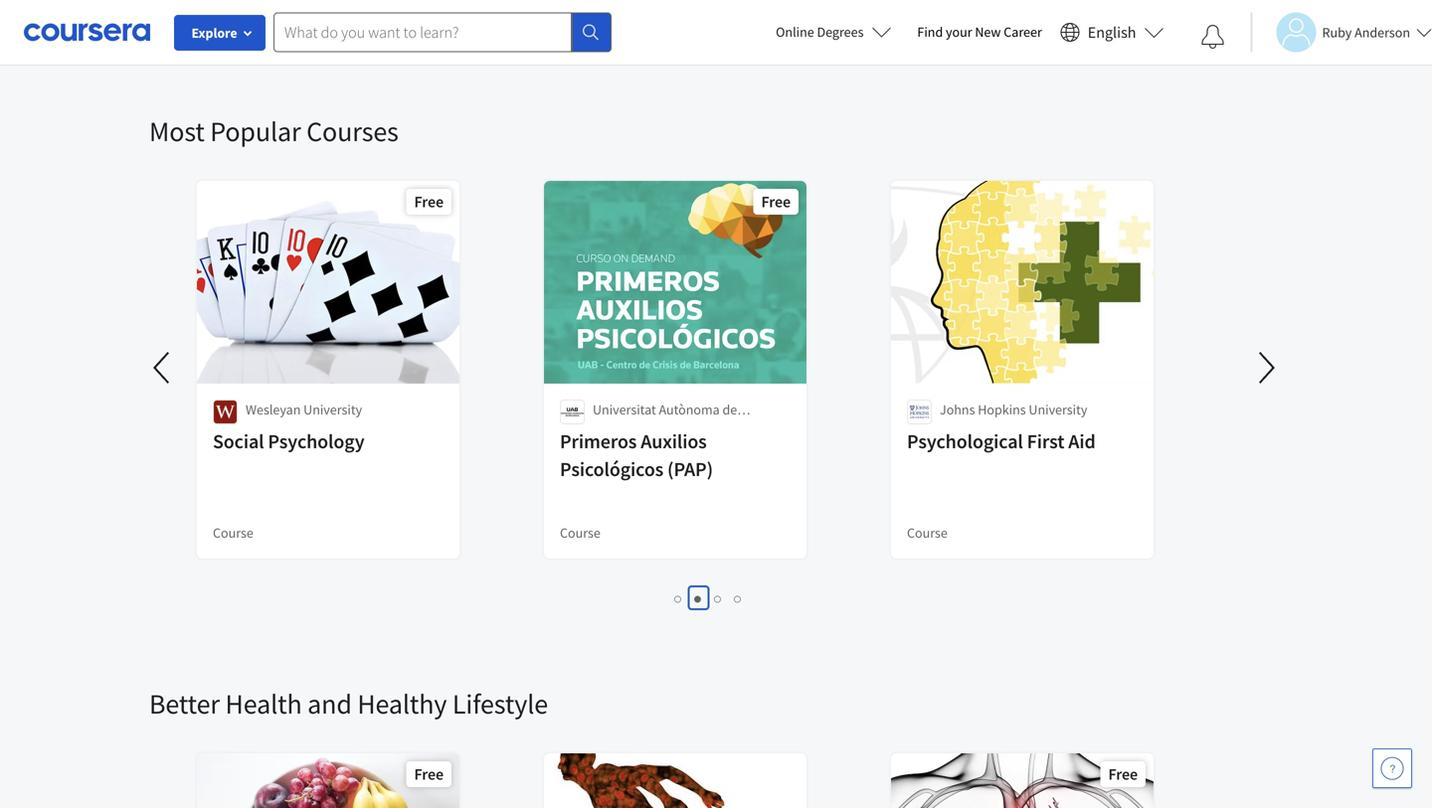 Task type: vqa. For each thing, say whether or not it's contained in the screenshot.
advantages
no



Task type: locate. For each thing, give the bounding box(es) containing it.
primeros auxilios psicológicos (pap)
[[560, 429, 713, 482]]

universitat autònoma de barcelona
[[593, 401, 737, 439]]

most popular courses
[[149, 114, 399, 149]]

4
[[734, 589, 742, 608]]

1 course from the left
[[213, 524, 253, 542]]

course for social psychology
[[213, 524, 253, 542]]

explore
[[191, 24, 237, 42]]

3 course from the left
[[907, 524, 948, 542]]

2 university from the left
[[1029, 401, 1087, 419]]

university up psychology
[[303, 401, 362, 419]]

university
[[303, 401, 362, 419], [1029, 401, 1087, 419]]

wesleyan university
[[246, 401, 362, 419]]

free
[[414, 192, 444, 212], [761, 192, 791, 212], [414, 765, 444, 785], [1108, 765, 1138, 785]]

list
[[199, 587, 1218, 610]]

most popular courses carousel element
[[139, 54, 1291, 627]]

course down 'psicológicos'
[[560, 524, 600, 542]]

barcelona
[[593, 421, 651, 439]]

find your new career link
[[907, 20, 1052, 45]]

1 horizontal spatial free link
[[889, 752, 1156, 809]]

None search field
[[273, 12, 612, 52]]

2 course from the left
[[560, 524, 600, 542]]

most
[[149, 114, 205, 149]]

3
[[715, 589, 722, 608]]

course down social
[[213, 524, 253, 542]]

course
[[213, 524, 253, 542], [560, 524, 600, 542], [907, 524, 948, 542]]

2 button
[[689, 587, 709, 610]]

0 horizontal spatial free link
[[195, 752, 461, 809]]

coursera image
[[24, 16, 150, 48]]

help center image
[[1380, 757, 1404, 781]]

english
[[1088, 22, 1136, 42]]

universitat autònoma de barcelona image
[[560, 400, 585, 425]]

1 free link from the left
[[195, 752, 461, 809]]

psicológicos
[[560, 457, 663, 482]]

2 horizontal spatial course
[[907, 524, 948, 542]]

course down psychological
[[907, 524, 948, 542]]

1 horizontal spatial course
[[560, 524, 600, 542]]

university up first
[[1029, 401, 1087, 419]]

popular
[[210, 114, 301, 149]]

free link
[[195, 752, 461, 809], [889, 752, 1156, 809]]

find
[[917, 23, 943, 41]]

0 horizontal spatial university
[[303, 401, 362, 419]]

online degrees
[[776, 23, 864, 41]]

and
[[307, 687, 352, 721]]

list containing 1
[[199, 587, 1218, 610]]

johns hopkins university
[[940, 401, 1087, 419]]

1 horizontal spatial university
[[1029, 401, 1087, 419]]

aid
[[1068, 429, 1096, 454]]

1 button
[[669, 587, 689, 610]]

new
[[975, 23, 1001, 41]]

0 horizontal spatial course
[[213, 524, 253, 542]]

universitat
[[593, 401, 656, 419]]



Task type: describe. For each thing, give the bounding box(es) containing it.
degrees
[[817, 23, 864, 41]]

science of exercise course by university of colorado boulder, image
[[544, 754, 808, 809]]

1
[[675, 589, 683, 608]]

better health and healthy lifestyle
[[149, 687, 548, 721]]

course for psychological first aid
[[907, 524, 948, 542]]

online
[[776, 23, 814, 41]]

What do you want to learn? text field
[[273, 12, 572, 52]]

online degrees button
[[760, 10, 907, 54]]

healthy
[[357, 687, 447, 721]]

show notifications image
[[1201, 25, 1225, 49]]

explore button
[[174, 15, 266, 51]]

psychological first aid
[[907, 429, 1096, 454]]

2
[[695, 589, 703, 608]]

3 button
[[709, 587, 728, 610]]

ruby anderson
[[1322, 23, 1410, 41]]

primeros
[[560, 429, 637, 454]]

previous slide image
[[139, 344, 187, 392]]

health
[[225, 687, 302, 721]]

1 university from the left
[[303, 401, 362, 419]]

4 button
[[728, 587, 748, 610]]

english button
[[1052, 0, 1172, 65]]

de
[[722, 401, 737, 419]]

course for primeros auxilios psicológicos (pap)
[[560, 524, 600, 542]]

wesleyan
[[246, 401, 301, 419]]

autònoma
[[659, 401, 720, 419]]

your
[[946, 23, 972, 41]]

anderson
[[1355, 23, 1410, 41]]

social psychology
[[213, 429, 364, 454]]

hopkins
[[978, 401, 1026, 419]]

find your new career
[[917, 23, 1042, 41]]

johns
[[940, 401, 975, 419]]

next slide image
[[1243, 344, 1291, 392]]

career
[[1004, 23, 1042, 41]]

lifestyle
[[452, 687, 548, 721]]

ruby anderson button
[[1251, 12, 1432, 52]]

ruby
[[1322, 23, 1352, 41]]

(pap)
[[667, 457, 713, 482]]

psychological
[[907, 429, 1023, 454]]

johns hopkins university image
[[907, 400, 932, 425]]

social
[[213, 429, 264, 454]]

psychology
[[268, 429, 364, 454]]

first
[[1027, 429, 1064, 454]]

better health and healthy lifestyle carousel element
[[149, 627, 1432, 809]]

2 free link from the left
[[889, 752, 1156, 809]]

courses
[[306, 114, 399, 149]]

list inside most popular courses carousel 'element'
[[199, 587, 1218, 610]]

auxilios
[[641, 429, 707, 454]]

better
[[149, 687, 220, 721]]

wesleyan university image
[[213, 400, 238, 425]]



